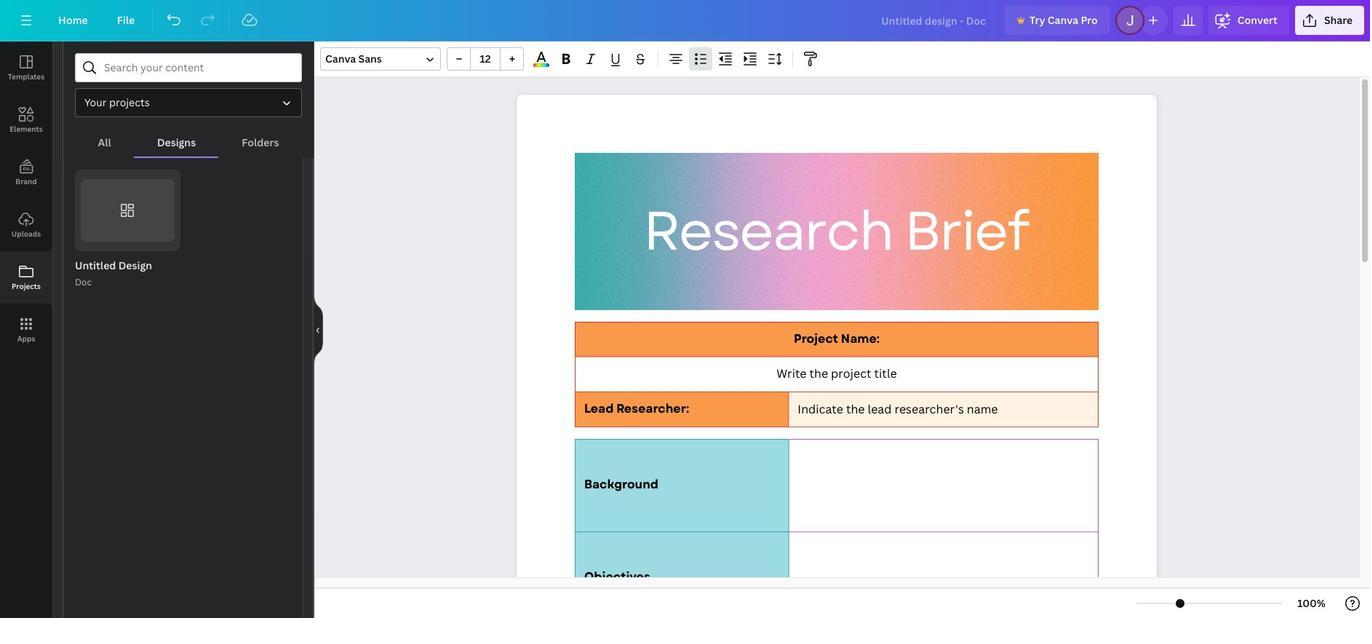 Task type: vqa. For each thing, say whether or not it's contained in the screenshot.
Search search box
no



Task type: locate. For each thing, give the bounding box(es) containing it.
designs
[[157, 135, 196, 149]]

1 horizontal spatial canva
[[1048, 13, 1079, 27]]

group left color range icon
[[447, 47, 524, 71]]

your
[[84, 95, 107, 109]]

Select ownership filter button
[[75, 88, 302, 117]]

elements button
[[0, 94, 52, 146]]

canva
[[1048, 13, 1079, 27], [325, 52, 356, 66]]

Research Brief text field
[[517, 95, 1158, 618]]

1 vertical spatial canva
[[325, 52, 356, 66]]

main menu bar
[[0, 0, 1371, 41]]

0 horizontal spatial canva
[[325, 52, 356, 66]]

100% button
[[1289, 592, 1336, 615]]

all
[[98, 135, 111, 149]]

convert
[[1238, 13, 1278, 27]]

research
[[644, 192, 893, 271]]

uploads
[[12, 229, 41, 239]]

0 horizontal spatial group
[[75, 170, 180, 251]]

0 vertical spatial group
[[447, 47, 524, 71]]

projects
[[12, 281, 41, 291]]

side panel tab list
[[0, 41, 52, 356]]

100%
[[1298, 596, 1326, 610]]

home
[[58, 13, 88, 27]]

home link
[[47, 6, 100, 35]]

research brief
[[644, 192, 1029, 271]]

untitled design doc
[[75, 259, 152, 289]]

untitled
[[75, 259, 116, 273]]

projects
[[109, 95, 150, 109]]

group up 'design'
[[75, 170, 180, 251]]

doc
[[75, 276, 92, 289]]

designs button
[[134, 129, 219, 157]]

– – number field
[[475, 52, 496, 66]]

canva right try
[[1048, 13, 1079, 27]]

hide image
[[314, 295, 323, 365]]

try
[[1030, 13, 1046, 27]]

folders button
[[219, 129, 302, 157]]

elements
[[10, 124, 43, 134]]

Search your content search field
[[104, 54, 293, 82]]

canva left sans
[[325, 52, 356, 66]]

0 vertical spatial canva
[[1048, 13, 1079, 27]]

group
[[447, 47, 524, 71], [75, 170, 180, 251]]



Task type: describe. For each thing, give the bounding box(es) containing it.
all button
[[75, 129, 134, 157]]

templates
[[8, 71, 45, 82]]

brand button
[[0, 146, 52, 199]]

Design title text field
[[870, 6, 1000, 35]]

try canva pro
[[1030, 13, 1098, 27]]

canva inside try canva pro button
[[1048, 13, 1079, 27]]

file button
[[105, 6, 146, 35]]

your projects
[[84, 95, 150, 109]]

pro
[[1081, 13, 1098, 27]]

1 vertical spatial group
[[75, 170, 180, 251]]

brand
[[15, 176, 37, 186]]

canva sans button
[[320, 47, 441, 71]]

untitled design group
[[75, 170, 180, 290]]

canva inside the canva sans popup button
[[325, 52, 356, 66]]

projects button
[[0, 251, 52, 304]]

brief
[[905, 192, 1029, 271]]

folders
[[242, 135, 279, 149]]

apps
[[17, 333, 35, 344]]

convert button
[[1209, 6, 1290, 35]]

color range image
[[534, 63, 550, 67]]

file
[[117, 13, 135, 27]]

uploads button
[[0, 199, 52, 251]]

sans
[[359, 52, 382, 66]]

canva sans
[[325, 52, 382, 66]]

1 horizontal spatial group
[[447, 47, 524, 71]]

share button
[[1296, 6, 1365, 35]]

templates button
[[0, 41, 52, 94]]

design
[[118, 259, 152, 273]]

apps button
[[0, 304, 52, 356]]

try canva pro button
[[1005, 6, 1110, 35]]

share
[[1325, 13, 1353, 27]]



